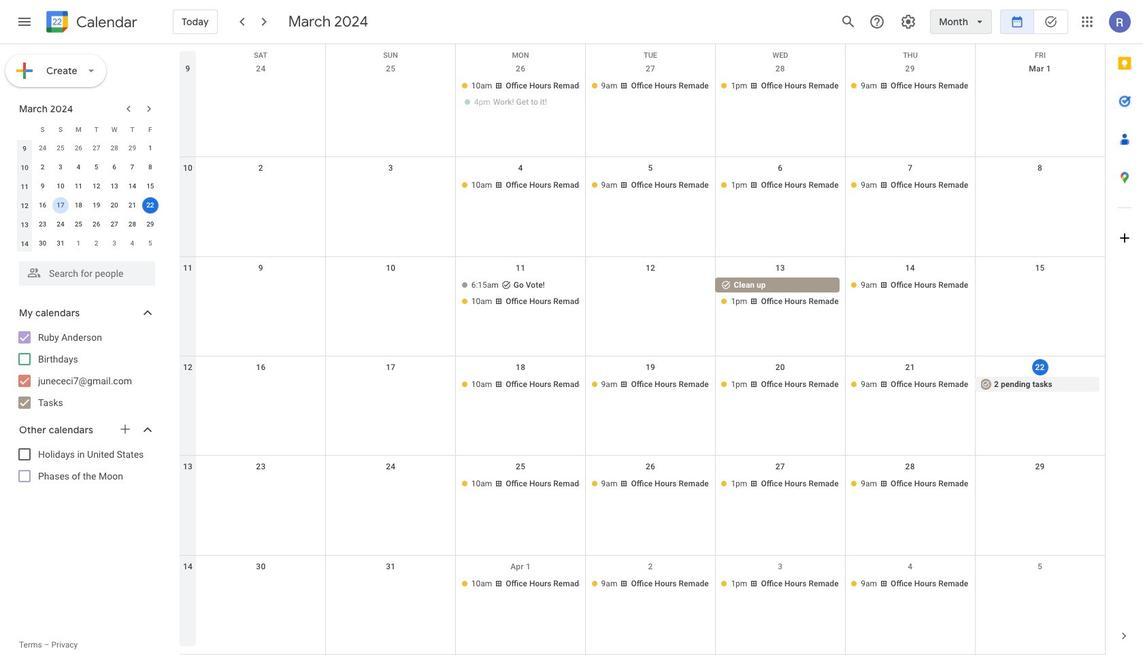 Task type: describe. For each thing, give the bounding box(es) containing it.
april 3 element
[[106, 235, 123, 252]]

8 element
[[142, 159, 158, 176]]

5 element
[[88, 159, 105, 176]]

february 25 element
[[52, 140, 69, 157]]

21 element
[[124, 197, 140, 214]]

12 element
[[88, 178, 105, 195]]

16 element
[[34, 197, 51, 214]]

30 element
[[34, 235, 51, 252]]

31 element
[[52, 235, 69, 252]]

march 2024 grid
[[13, 120, 159, 253]]

february 27 element
[[88, 140, 105, 157]]

19 element
[[88, 197, 105, 214]]

10 element
[[52, 178, 69, 195]]

3 element
[[52, 159, 69, 176]]

14 element
[[124, 178, 140, 195]]

11 element
[[70, 178, 87, 195]]

15 element
[[142, 178, 158, 195]]

april 4 element
[[124, 235, 140, 252]]

add other calendars image
[[118, 423, 132, 436]]



Task type: vqa. For each thing, say whether or not it's contained in the screenshot.
4th party from the top
no



Task type: locate. For each thing, give the bounding box(es) containing it.
17 element
[[52, 197, 69, 214]]

28 element
[[124, 216, 140, 233]]

my calendars list
[[3, 327, 169, 414]]

row group inside the march 2024 grid
[[16, 139, 159, 253]]

1 element
[[142, 140, 158, 157]]

heading inside calendar "element"
[[73, 14, 137, 30]]

april 1 element
[[70, 235, 87, 252]]

april 2 element
[[88, 235, 105, 252]]

25 element
[[70, 216, 87, 233]]

29 element
[[142, 216, 158, 233]]

22, today element
[[142, 197, 158, 214]]

13 element
[[106, 178, 123, 195]]

february 26 element
[[70, 140, 87, 157]]

None search field
[[0, 256, 169, 286]]

tab list
[[1106, 44, 1143, 617]]

26 element
[[88, 216, 105, 233]]

grid
[[180, 44, 1105, 655]]

february 28 element
[[106, 140, 123, 157]]

6 element
[[106, 159, 123, 176]]

row group
[[16, 139, 159, 253]]

february 29 element
[[124, 140, 140, 157]]

9 element
[[34, 178, 51, 195]]

calendar element
[[44, 8, 137, 38]]

row
[[180, 44, 1105, 65], [180, 58, 1105, 157], [16, 120, 159, 139], [16, 139, 159, 158], [180, 157, 1105, 257], [16, 158, 159, 177], [16, 177, 159, 196], [16, 196, 159, 215], [16, 215, 159, 234], [16, 234, 159, 253], [180, 257, 1105, 357], [180, 357, 1105, 456], [180, 456, 1105, 556], [180, 556, 1105, 655]]

settings menu image
[[900, 14, 917, 30]]

4 element
[[70, 159, 87, 176]]

other calendars list
[[3, 444, 169, 487]]

7 element
[[124, 159, 140, 176]]

Search for people text field
[[27, 261, 147, 286]]

23 element
[[34, 216, 51, 233]]

2 element
[[34, 159, 51, 176]]

february 24 element
[[34, 140, 51, 157]]

24 element
[[52, 216, 69, 233]]

27 element
[[106, 216, 123, 233]]

column header
[[16, 120, 34, 139]]

main drawer image
[[16, 14, 33, 30]]

heading
[[73, 14, 137, 30]]

20 element
[[106, 197, 123, 214]]

18 element
[[70, 197, 87, 214]]

cell
[[196, 78, 326, 111], [326, 78, 456, 111], [456, 78, 586, 111], [975, 78, 1105, 111], [196, 178, 326, 194], [326, 178, 456, 194], [975, 178, 1105, 194], [52, 196, 69, 215], [141, 196, 159, 215], [196, 277, 326, 310], [326, 277, 456, 310], [456, 277, 586, 310], [586, 277, 715, 310], [715, 277, 845, 310], [975, 277, 1105, 310], [196, 377, 326, 393], [326, 377, 456, 393], [196, 477, 326, 493], [326, 477, 456, 493], [975, 477, 1105, 493], [196, 576, 326, 592], [326, 576, 456, 592], [975, 576, 1105, 592]]

april 5 element
[[142, 235, 158, 252]]

column header inside the march 2024 grid
[[16, 120, 34, 139]]



